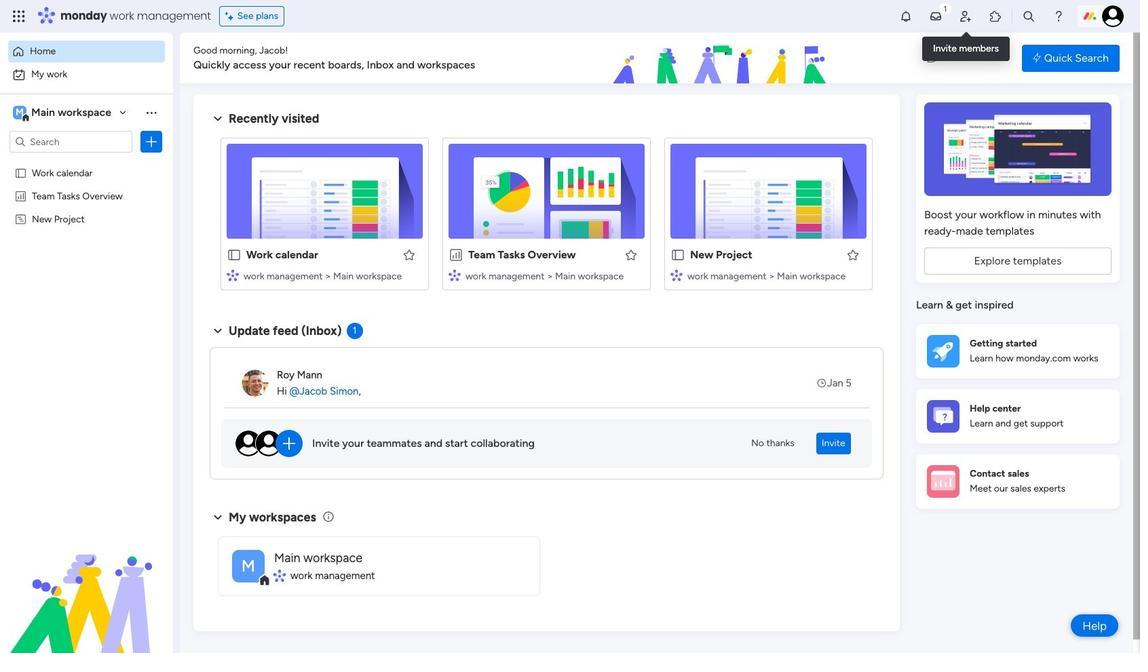 Task type: locate. For each thing, give the bounding box(es) containing it.
0 horizontal spatial lottie animation image
[[0, 517, 173, 654]]

0 vertical spatial lottie animation image
[[533, 33, 914, 84]]

1 vertical spatial lottie animation image
[[0, 517, 173, 654]]

list box
[[0, 159, 173, 414]]

add to favorites image for public board icon to the right
[[847, 248, 860, 262]]

close recently visited image
[[210, 111, 226, 127]]

add to favorites image
[[625, 248, 638, 262], [847, 248, 860, 262]]

1 horizontal spatial add to favorites image
[[847, 248, 860, 262]]

0 horizontal spatial add to favorites image
[[625, 248, 638, 262]]

0 vertical spatial option
[[8, 41, 165, 62]]

2 horizontal spatial public board image
[[671, 248, 686, 263]]

2 vertical spatial option
[[0, 161, 173, 163]]

close update feed (inbox) image
[[210, 323, 226, 340]]

workspace selection element
[[13, 105, 113, 122]]

add to favorites image
[[403, 248, 416, 262]]

public dashboard image
[[14, 189, 27, 202]]

lottie animation image
[[533, 33, 914, 84], [0, 517, 173, 654]]

workspace image
[[232, 550, 265, 583]]

invite members image
[[960, 10, 973, 23]]

option
[[8, 41, 165, 62], [8, 64, 165, 86], [0, 161, 173, 163]]

lottie animation element
[[533, 33, 914, 84], [0, 517, 173, 654]]

1 horizontal spatial lottie animation element
[[533, 33, 914, 84]]

2 add to favorites image from the left
[[847, 248, 860, 262]]

1 add to favorites image from the left
[[625, 248, 638, 262]]

quick search results list box
[[210, 127, 884, 307]]

help image
[[1053, 10, 1066, 23]]

contact sales element
[[917, 455, 1120, 509]]

Search in workspace field
[[29, 134, 113, 150]]

public board image
[[14, 166, 27, 179], [227, 248, 242, 263], [671, 248, 686, 263]]

roy mann image
[[242, 370, 269, 397]]

jacob simon image
[[1103, 5, 1125, 27]]

1 vertical spatial option
[[8, 64, 165, 86]]

search everything image
[[1023, 10, 1036, 23]]

v2 bolt switch image
[[1034, 51, 1042, 66]]

1 vertical spatial lottie animation element
[[0, 517, 173, 654]]

workspace image
[[13, 105, 26, 120]]



Task type: vqa. For each thing, say whether or not it's contained in the screenshot.
COMPONENT icon at bottom
no



Task type: describe. For each thing, give the bounding box(es) containing it.
0 vertical spatial lottie animation element
[[533, 33, 914, 84]]

1 image
[[940, 1, 952, 16]]

add to favorites image for public dashboard image
[[625, 248, 638, 262]]

select product image
[[12, 10, 26, 23]]

0 horizontal spatial public board image
[[14, 166, 27, 179]]

1 horizontal spatial public board image
[[227, 248, 242, 263]]

monday marketplace image
[[989, 10, 1003, 23]]

see plans image
[[225, 9, 237, 24]]

help center element
[[917, 389, 1120, 444]]

1 horizontal spatial lottie animation image
[[533, 33, 914, 84]]

templates image image
[[929, 103, 1108, 196]]

getting started element
[[917, 324, 1120, 379]]

1 element
[[347, 323, 363, 340]]

notifications image
[[900, 10, 913, 23]]

update feed image
[[930, 10, 943, 23]]

public dashboard image
[[449, 248, 464, 263]]

options image
[[145, 135, 158, 149]]

close my workspaces image
[[210, 510, 226, 526]]

v2 user feedback image
[[928, 50, 938, 66]]

workspace options image
[[145, 106, 158, 119]]

0 horizontal spatial lottie animation element
[[0, 517, 173, 654]]



